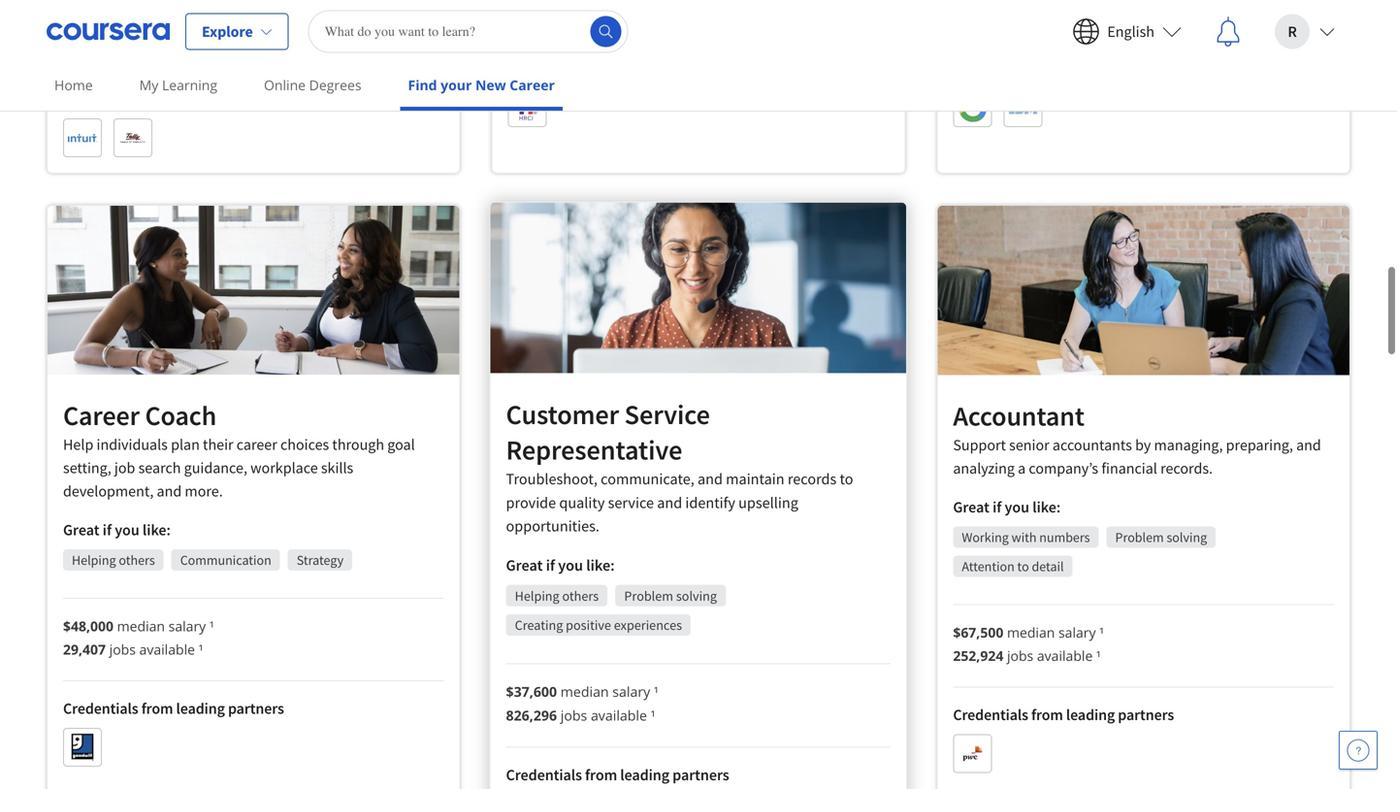 Task type: locate. For each thing, give the bounding box(es) containing it.
1 vertical spatial great if you like:
[[63, 520, 171, 540]]

and inside 'career coach help individuals plan their career choices through goal setting, job search guidance, workplace skills development, and more.'
[[157, 481, 182, 501]]

2 vertical spatial you
[[559, 556, 584, 575]]

salary inside $67,500 median salary ¹ 252,924 jobs available ¹
[[1059, 623, 1096, 641]]

problem solving down records.
[[1116, 528, 1208, 546]]

and
[[1297, 435, 1322, 454], [698, 470, 723, 489], [157, 481, 182, 501], [657, 493, 683, 513]]

0 vertical spatial you
[[1005, 497, 1030, 517]]

0 vertical spatial problem solving
[[1116, 528, 1208, 546]]

if up working at bottom right
[[993, 497, 1002, 517]]

partners
[[673, 59, 729, 79], [228, 89, 284, 109], [228, 699, 284, 718], [1118, 705, 1175, 724], [673, 766, 730, 785]]

identify
[[686, 493, 736, 513]]

1 vertical spatial great
[[63, 520, 100, 540]]

salary for senior
[[1059, 623, 1096, 641]]

new
[[476, 76, 506, 94]]

from down 91,953 jobs available ¹
[[587, 59, 618, 79]]

jobs inside $45,700 median salary ¹ 296,935 jobs available ¹
[[117, 31, 144, 49]]

solving for senior
[[1167, 528, 1208, 546]]

1 vertical spatial helping
[[515, 587, 560, 605]]

jobs for $37,600 median salary ¹ 826,296 jobs available ¹
[[561, 706, 588, 725]]

0 horizontal spatial solving
[[677, 587, 717, 605]]

solving down records.
[[1167, 528, 1208, 546]]

helping up '$48,000'
[[72, 551, 116, 569]]

29,407
[[63, 640, 106, 659]]

What do you want to learn? text field
[[308, 10, 629, 53]]

customer service representative troubleshoot, communicate, and maintain records to provide quality service and identify upselling opportunities.
[[506, 397, 854, 536]]

r
[[1288, 22, 1297, 41]]

available inside button
[[1037, 0, 1093, 19]]

numbers
[[1040, 528, 1091, 546]]

0 horizontal spatial problem
[[625, 587, 674, 605]]

0 horizontal spatial if
[[103, 520, 112, 540]]

0 horizontal spatial helping others
[[72, 551, 155, 569]]

you up 'with'
[[1005, 497, 1030, 517]]

credentials from leading partners
[[508, 59, 729, 79], [63, 89, 284, 109], [63, 699, 284, 718], [953, 705, 1175, 724], [506, 766, 730, 785]]

0 vertical spatial great if you like:
[[953, 497, 1061, 517]]

available for $48,000 median salary ¹ 29,407 jobs available ¹
[[139, 640, 195, 659]]

0 vertical spatial others
[[119, 551, 155, 569]]

available
[[1037, 0, 1093, 19], [585, 1, 640, 19], [147, 31, 203, 49], [139, 640, 195, 659], [1037, 646, 1093, 665], [591, 706, 648, 725]]

leading down $48,000 median salary ¹ 29,407 jobs available ¹
[[176, 699, 225, 718]]

median right $45,700
[[117, 7, 165, 26]]

median for help
[[117, 617, 165, 635]]

from down $37,600 median salary ¹ 826,296 jobs available ¹ at the left bottom of page
[[585, 766, 618, 785]]

jobs inside $67,500 median salary ¹ 252,924 jobs available ¹
[[1007, 646, 1034, 665]]

senior
[[1010, 435, 1050, 454]]

0 horizontal spatial like:
[[143, 520, 171, 540]]

great if you like: up 'with'
[[953, 497, 1061, 517]]

1 horizontal spatial like:
[[587, 556, 615, 575]]

great down opportunities.
[[506, 556, 543, 575]]

2 horizontal spatial great if you like:
[[953, 497, 1061, 517]]

2 horizontal spatial you
[[1005, 497, 1030, 517]]

0 vertical spatial like:
[[1033, 497, 1061, 517]]

online
[[264, 76, 306, 94]]

great if you like: down opportunities.
[[506, 556, 615, 575]]

communication
[[180, 551, 272, 569]]

credentials down 252,924
[[953, 705, 1029, 724]]

salary down communication
[[169, 617, 206, 635]]

available for $67,500 median salary ¹ 252,924 jobs available ¹
[[1037, 646, 1093, 665]]

jobs
[[1007, 0, 1034, 19], [555, 1, 581, 19], [117, 31, 144, 49], [109, 640, 136, 659], [1007, 646, 1034, 665], [561, 706, 588, 725]]

if down development,
[[103, 520, 112, 540]]

records
[[788, 470, 837, 489]]

from down $48,000 median salary ¹ 29,407 jobs available ¹
[[141, 699, 173, 718]]

available inside $37,600 median salary ¹ 826,296 jobs available ¹
[[591, 706, 648, 725]]

median
[[117, 7, 165, 26], [117, 617, 165, 635], [1007, 623, 1055, 641], [561, 683, 609, 701]]

problem solving up experiences
[[625, 587, 717, 605]]

others for representative
[[563, 587, 599, 605]]

you down opportunities.
[[559, 556, 584, 575]]

individuals
[[97, 435, 168, 454]]

1 horizontal spatial helping others
[[515, 587, 599, 605]]

great if you like:
[[953, 497, 1061, 517], [63, 520, 171, 540], [506, 556, 615, 575]]

like: down development,
[[143, 520, 171, 540]]

communicate,
[[601, 470, 695, 489]]

attention
[[962, 557, 1015, 575]]

great if you like: down development,
[[63, 520, 171, 540]]

salary down experiences
[[613, 683, 651, 701]]

if for help
[[103, 520, 112, 540]]

salary inside $48,000 median salary ¹ 29,407 jobs available ¹
[[169, 617, 206, 635]]

like: up numbers at the bottom of the page
[[1033, 497, 1061, 517]]

1 vertical spatial others
[[563, 587, 599, 605]]

available inside $67,500 median salary ¹ 252,924 jobs available ¹
[[1037, 646, 1093, 665]]

1 horizontal spatial great if you like:
[[506, 556, 615, 575]]

1 horizontal spatial solving
[[1167, 528, 1208, 546]]

credentials
[[508, 59, 584, 79], [63, 89, 138, 109], [63, 699, 138, 718], [953, 705, 1029, 724], [506, 766, 582, 785]]

problem solving
[[1116, 528, 1208, 546], [625, 587, 717, 605]]

like: up creating positive experiences
[[587, 556, 615, 575]]

2 vertical spatial great if you like:
[[506, 556, 615, 575]]

salary down "detail"
[[1059, 623, 1096, 641]]

1 horizontal spatial career
[[510, 76, 555, 94]]

helping others
[[72, 551, 155, 569], [515, 587, 599, 605]]

choices
[[280, 435, 329, 454]]

great if you like: for help
[[63, 520, 171, 540]]

problem for representative
[[625, 587, 674, 605]]

your
[[441, 76, 472, 94]]

1 vertical spatial helping others
[[515, 587, 599, 605]]

91,953 jobs available ¹
[[508, 1, 649, 19]]

1 horizontal spatial if
[[546, 556, 555, 575]]

0 vertical spatial helping
[[72, 551, 116, 569]]

their
[[203, 435, 234, 454]]

$48,000 median salary ¹ 29,407 jobs available ¹
[[63, 617, 214, 659]]

median right $37,600 on the bottom left of page
[[561, 683, 609, 701]]

2 vertical spatial great
[[506, 556, 543, 575]]

0 vertical spatial great
[[953, 497, 990, 517]]

$37,600
[[506, 683, 557, 701]]

guidance,
[[184, 458, 247, 478]]

1 vertical spatial problem
[[625, 587, 674, 605]]

salary inside $45,700 median salary ¹ 296,935 jobs available ¹
[[169, 7, 206, 26]]

0 horizontal spatial great
[[63, 520, 100, 540]]

median inside $37,600 median salary ¹ 826,296 jobs available ¹
[[561, 683, 609, 701]]

others for help
[[119, 551, 155, 569]]

from
[[587, 59, 618, 79], [141, 89, 173, 109], [141, 699, 173, 718], [1032, 705, 1064, 724], [585, 766, 618, 785]]

2 horizontal spatial great
[[953, 497, 990, 517]]

and down communicate,
[[657, 493, 683, 513]]

median inside $67,500 median salary ¹ 252,924 jobs available ¹
[[1007, 623, 1055, 641]]

median for representative
[[561, 683, 609, 701]]

2 horizontal spatial if
[[993, 497, 1002, 517]]

0 horizontal spatial to
[[840, 470, 854, 489]]

0 vertical spatial solving
[[1167, 528, 1208, 546]]

$67,500 median salary ¹ 252,924 jobs available ¹
[[953, 623, 1105, 665]]

available for $37,600 median salary ¹ 826,296 jobs available ¹
[[591, 706, 648, 725]]

you down development,
[[115, 520, 140, 540]]

to left "detail"
[[1018, 557, 1030, 575]]

a
[[1018, 458, 1026, 478]]

jobs for $45,700 median salary ¹ 296,935 jobs available ¹
[[117, 31, 144, 49]]

provide
[[506, 493, 556, 513]]

problem up experiences
[[625, 587, 674, 605]]

1 vertical spatial like:
[[143, 520, 171, 540]]

company's
[[1029, 458, 1099, 478]]

troubleshoot,
[[506, 470, 598, 489]]

0 vertical spatial career
[[510, 76, 555, 94]]

salary for representative
[[613, 683, 651, 701]]

r button
[[1260, 0, 1351, 63]]

91,953
[[508, 1, 551, 19]]

1 horizontal spatial problem solving
[[1116, 528, 1208, 546]]

helping
[[72, 551, 116, 569], [515, 587, 560, 605]]

0 vertical spatial helping others
[[72, 551, 155, 569]]

0 vertical spatial problem
[[1116, 528, 1164, 546]]

solving for representative
[[677, 587, 717, 605]]

median inside $48,000 median salary ¹ 29,407 jobs available ¹
[[117, 617, 165, 635]]

1 horizontal spatial great
[[506, 556, 543, 575]]

0 horizontal spatial great if you like:
[[63, 520, 171, 540]]

others down development,
[[119, 551, 155, 569]]

2 horizontal spatial like:
[[1033, 497, 1061, 517]]

available inside $45,700 median salary ¹ 296,935 jobs available ¹
[[147, 31, 203, 49]]

like:
[[1033, 497, 1061, 517], [143, 520, 171, 540], [587, 556, 615, 575]]

median right '$48,000'
[[117, 617, 165, 635]]

home link
[[47, 63, 101, 107]]

1 vertical spatial career
[[63, 398, 140, 432]]

skills
[[321, 458, 354, 478]]

goal
[[388, 435, 415, 454]]

problem down financial
[[1116, 528, 1164, 546]]

median right $67,500
[[1007, 623, 1055, 641]]

great up working at bottom right
[[953, 497, 990, 517]]

jobs inside $48,000 median salary ¹ 29,407 jobs available ¹
[[109, 640, 136, 659]]

1 vertical spatial you
[[115, 520, 140, 540]]

and up identify
[[698, 470, 723, 489]]

problem for senior
[[1116, 528, 1164, 546]]

1 horizontal spatial problem
[[1116, 528, 1164, 546]]

0 horizontal spatial career
[[63, 398, 140, 432]]

helping others down development,
[[72, 551, 155, 569]]

available inside $48,000 median salary ¹ 29,407 jobs available ¹
[[139, 640, 195, 659]]

$45,700 median salary ¹ 296,935 jobs available ¹
[[63, 7, 214, 49]]

english button
[[1057, 0, 1198, 63]]

0 vertical spatial if
[[993, 497, 1002, 517]]

1 horizontal spatial others
[[563, 587, 599, 605]]

1 vertical spatial to
[[1018, 557, 1030, 575]]

salary inside $37,600 median salary ¹ 826,296 jobs available ¹
[[613, 683, 651, 701]]

helping for help
[[72, 551, 116, 569]]

0 horizontal spatial you
[[115, 520, 140, 540]]

1 vertical spatial if
[[103, 520, 112, 540]]

1 vertical spatial solving
[[677, 587, 717, 605]]

2 vertical spatial if
[[546, 556, 555, 575]]

0 horizontal spatial helping
[[72, 551, 116, 569]]

great if you like: for senior
[[953, 497, 1061, 517]]

others up positive
[[563, 587, 599, 605]]

1 vertical spatial problem solving
[[625, 587, 717, 605]]

others
[[119, 551, 155, 569], [563, 587, 599, 605]]

through
[[332, 435, 384, 454]]

to right records
[[840, 470, 854, 489]]

0 vertical spatial to
[[840, 470, 854, 489]]

preparing,
[[1227, 435, 1294, 454]]

solving up experiences
[[677, 587, 717, 605]]

if for representative
[[546, 556, 555, 575]]

1 horizontal spatial you
[[559, 556, 584, 575]]

None search field
[[308, 10, 629, 53]]

career
[[237, 435, 277, 454]]

salary up learning
[[169, 7, 206, 26]]

helping others up creating
[[515, 587, 599, 605]]

salary
[[169, 7, 206, 26], [169, 617, 206, 635], [1059, 623, 1096, 641], [613, 683, 651, 701]]

learning
[[162, 76, 217, 94]]

if
[[993, 497, 1002, 517], [103, 520, 112, 540], [546, 556, 555, 575]]

you
[[1005, 497, 1030, 517], [115, 520, 140, 540], [559, 556, 584, 575]]

leading down $37,600 median salary ¹ 826,296 jobs available ¹ at the left bottom of page
[[621, 766, 670, 785]]

jobs inside $37,600 median salary ¹ 826,296 jobs available ¹
[[561, 706, 588, 725]]

0 horizontal spatial problem solving
[[625, 587, 717, 605]]

helping up creating
[[515, 587, 560, 605]]

find
[[408, 76, 437, 94]]

2 vertical spatial like:
[[587, 556, 615, 575]]

if down opportunities.
[[546, 556, 555, 575]]

salary for help
[[169, 617, 206, 635]]

0 horizontal spatial others
[[119, 551, 155, 569]]

1 horizontal spatial helping
[[515, 587, 560, 605]]

creating
[[515, 617, 563, 634]]

and right preparing,
[[1297, 435, 1322, 454]]

analyzing
[[953, 458, 1015, 478]]

to
[[840, 470, 854, 489], [1018, 557, 1030, 575]]

working
[[962, 528, 1009, 546]]

and down the search
[[157, 481, 182, 501]]

by
[[1136, 435, 1151, 454]]

available for $45,700 median salary ¹ 296,935 jobs available ¹
[[147, 31, 203, 49]]

accountant support senior accountants by managing, preparing, and analyzing a company's financial records.
[[953, 399, 1322, 478]]

problem
[[1116, 528, 1164, 546], [625, 587, 674, 605]]

¹ inside jobs available ¹ button
[[1097, 0, 1101, 19]]

more.
[[185, 481, 223, 501]]

career up help
[[63, 398, 140, 432]]

career coach help individuals plan their career choices through goal setting, job search guidance, workplace skills development, and more.
[[63, 398, 415, 501]]

working with numbers
[[962, 528, 1091, 546]]

leading down 91,953 jobs available ¹
[[621, 59, 670, 79]]

great down development,
[[63, 520, 100, 540]]

career right new
[[510, 76, 555, 94]]



Task type: vqa. For each thing, say whether or not it's contained in the screenshot.
Banner Navigation
no



Task type: describe. For each thing, give the bounding box(es) containing it.
credentials from leading partners down $67,500 median salary ¹ 252,924 jobs available ¹
[[953, 705, 1175, 724]]

workplace
[[251, 458, 318, 478]]

job
[[114, 458, 135, 478]]

my
[[139, 76, 159, 94]]

like: for senior
[[1033, 497, 1061, 517]]

help
[[63, 435, 93, 454]]

leading down $67,500 median salary ¹ 252,924 jobs available ¹
[[1067, 705, 1115, 724]]

252,924
[[953, 646, 1004, 665]]

find your new career
[[408, 76, 555, 94]]

great for representative
[[506, 556, 543, 575]]

positive
[[566, 617, 612, 634]]

online degrees link
[[256, 63, 369, 107]]

opportunities.
[[506, 517, 600, 536]]

jobs available ¹ button
[[937, 0, 1351, 174]]

my learning link
[[132, 63, 225, 107]]

help center image
[[1347, 739, 1371, 762]]

$45,700
[[63, 7, 114, 26]]

credentials left my
[[63, 89, 138, 109]]

service
[[608, 493, 654, 513]]

managing,
[[1155, 435, 1223, 454]]

my learning
[[139, 76, 217, 94]]

you for help
[[115, 520, 140, 540]]

career inside 'career coach help individuals plan their career choices through goal setting, job search guidance, workplace skills development, and more.'
[[63, 398, 140, 432]]

detail
[[1032, 557, 1064, 575]]

development,
[[63, 481, 154, 501]]

jobs for $67,500 median salary ¹ 252,924 jobs available ¹
[[1007, 646, 1034, 665]]

home
[[54, 76, 93, 94]]

credentials right new
[[508, 59, 584, 79]]

helping others for representative
[[515, 587, 599, 605]]

credentials down 826,296
[[506, 766, 582, 785]]

to inside customer service representative troubleshoot, communicate, and maintain records to provide quality service and identify upselling opportunities.
[[840, 470, 854, 489]]

median for senior
[[1007, 623, 1055, 641]]

attention to detail
[[962, 557, 1064, 575]]

you for representative
[[559, 556, 584, 575]]

find your new career link
[[400, 63, 563, 111]]

explore button
[[185, 13, 289, 50]]

search
[[138, 458, 181, 478]]

quality
[[560, 493, 605, 513]]

if for senior
[[993, 497, 1002, 517]]

and inside accountant support senior accountants by managing, preparing, and analyzing a company's financial records.
[[1297, 435, 1322, 454]]

accountant
[[953, 399, 1085, 433]]

$48,000
[[63, 617, 114, 635]]

great if you like: for representative
[[506, 556, 615, 575]]

problem solving for representative
[[625, 587, 717, 605]]

great for help
[[63, 520, 100, 540]]

service
[[625, 397, 710, 432]]

strategy
[[297, 551, 344, 569]]

degrees
[[309, 76, 362, 94]]

credentials from leading partners down $37,600 median salary ¹ 826,296 jobs available ¹ at the left bottom of page
[[506, 766, 730, 785]]

$67,500
[[953, 623, 1004, 641]]

like: for help
[[143, 520, 171, 540]]

experiences
[[614, 617, 683, 634]]

representative
[[506, 433, 683, 467]]

records.
[[1161, 458, 1213, 478]]

like: for representative
[[587, 556, 615, 575]]

credentials down 29,407
[[63, 699, 138, 718]]

1 horizontal spatial to
[[1018, 557, 1030, 575]]

plan
[[171, 435, 200, 454]]

financial
[[1102, 458, 1158, 478]]

online degrees
[[264, 76, 362, 94]]

with
[[1012, 528, 1037, 546]]

leading right my
[[176, 89, 225, 109]]

credentials from leading partners down $45,700 median salary ¹ 296,935 jobs available ¹
[[63, 89, 284, 109]]

credentials from leading partners down 91,953 jobs available ¹
[[508, 59, 729, 79]]

career inside the find your new career link
[[510, 76, 555, 94]]

from down $45,700 median salary ¹ 296,935 jobs available ¹
[[141, 89, 173, 109]]

english
[[1108, 22, 1155, 41]]

explore
[[202, 22, 253, 41]]

coursera image
[[47, 16, 170, 47]]

helping others for help
[[72, 551, 155, 569]]

credentials from leading partners down $48,000 median salary ¹ 29,407 jobs available ¹
[[63, 699, 284, 718]]

$37,600 median salary ¹ 826,296 jobs available ¹
[[506, 683, 659, 725]]

you for senior
[[1005, 497, 1030, 517]]

median inside $45,700 median salary ¹ 296,935 jobs available ¹
[[117, 7, 165, 26]]

jobs inside button
[[1007, 0, 1034, 19]]

jobs for $48,000 median salary ¹ 29,407 jobs available ¹
[[109, 640, 136, 659]]

maintain
[[726, 470, 785, 489]]

coach
[[145, 398, 217, 432]]

upselling
[[739, 493, 799, 513]]

helping for representative
[[515, 587, 560, 605]]

accountants
[[1053, 435, 1133, 454]]

great for senior
[[953, 497, 990, 517]]

creating positive experiences
[[515, 617, 683, 634]]

problem solving for senior
[[1116, 528, 1208, 546]]

setting,
[[63, 458, 111, 478]]

support
[[953, 435, 1006, 454]]

826,296
[[506, 706, 557, 725]]

customer
[[506, 397, 620, 432]]

from down $67,500 median salary ¹ 252,924 jobs available ¹
[[1032, 705, 1064, 724]]

296,935
[[63, 31, 114, 49]]

jobs available ¹
[[1004, 0, 1101, 19]]



